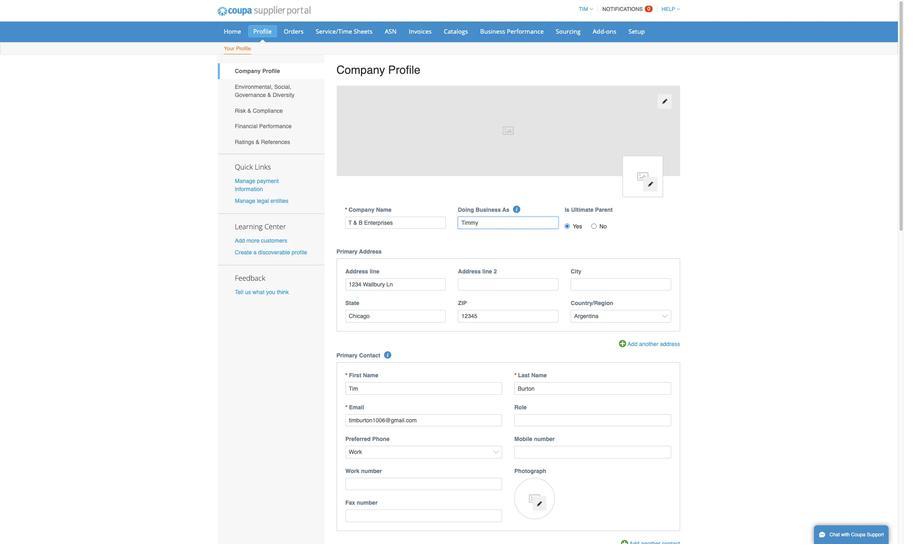 Task type: vqa. For each thing, say whether or not it's contained in the screenshot.
7th Heading from the bottom of the page
no



Task type: locate. For each thing, give the bounding box(es) containing it.
primary contact
[[337, 352, 380, 359]]

service/time sheets link
[[311, 25, 378, 37]]

financial
[[235, 123, 258, 130]]

None radio
[[565, 223, 570, 229], [592, 223, 597, 229], [565, 223, 570, 229], [592, 223, 597, 229]]

add inside button
[[628, 341, 638, 347]]

Address line text field
[[346, 278, 446, 291]]

learning center
[[235, 222, 286, 231]]

0 vertical spatial add
[[235, 237, 245, 244]]

manage down information
[[235, 198, 255, 204]]

address left 2
[[458, 268, 481, 275]]

address
[[359, 248, 382, 255], [346, 268, 368, 275], [458, 268, 481, 275]]

change image image for background image
[[662, 99, 668, 104]]

tell
[[235, 289, 243, 296]]

*
[[345, 206, 347, 213], [346, 372, 348, 379], [515, 372, 517, 379], [346, 404, 348, 411]]

primary
[[337, 248, 358, 255], [337, 352, 358, 359]]

add another address
[[628, 341, 680, 347]]

name for * company name
[[376, 206, 392, 213]]

1 horizontal spatial add
[[628, 341, 638, 347]]

0 vertical spatial primary
[[337, 248, 358, 255]]

number right mobile
[[534, 436, 555, 442]]

manage
[[235, 178, 255, 184], [235, 198, 255, 204]]

1 vertical spatial performance
[[259, 123, 292, 130]]

business right catalogs
[[480, 27, 505, 35]]

0 vertical spatial &
[[267, 92, 271, 98]]

0 vertical spatial manage
[[235, 178, 255, 184]]

0 vertical spatial performance
[[507, 27, 544, 35]]

2 horizontal spatial &
[[267, 92, 271, 98]]

last
[[518, 372, 530, 379]]

performance inside business performance link
[[507, 27, 544, 35]]

None text field
[[515, 382, 672, 395]]

profile
[[253, 27, 272, 35], [236, 45, 251, 52], [388, 63, 421, 76], [262, 68, 280, 74]]

customers
[[261, 237, 287, 244]]

discoverable
[[258, 249, 290, 256]]

number
[[534, 436, 555, 442], [361, 468, 382, 474], [357, 500, 378, 506]]

primary up first
[[337, 352, 358, 359]]

0 vertical spatial change image image
[[662, 99, 668, 104]]

primary for primary contact
[[337, 352, 358, 359]]

& for compliance
[[248, 107, 251, 114]]

business left as
[[476, 206, 501, 213]]

ZIP text field
[[458, 310, 559, 322]]

2 line from the left
[[483, 268, 492, 275]]

home link
[[219, 25, 247, 37]]

entities
[[271, 198, 289, 204]]

number right fax
[[357, 500, 378, 506]]

1 vertical spatial manage
[[235, 198, 255, 204]]

None text field
[[345, 217, 446, 229], [346, 382, 502, 395], [346, 414, 502, 427], [345, 217, 446, 229], [346, 382, 502, 395], [346, 414, 502, 427]]

2 vertical spatial number
[[357, 500, 378, 506]]

Mobile number text field
[[515, 446, 672, 459]]

address line
[[346, 268, 380, 275]]

change image image
[[662, 99, 668, 104], [648, 181, 654, 187], [537, 501, 542, 507]]

tell us what you think
[[235, 289, 289, 296]]

social,
[[274, 84, 291, 90]]

address down primary address
[[346, 268, 368, 275]]

1 vertical spatial primary
[[337, 352, 358, 359]]

0 horizontal spatial performance
[[259, 123, 292, 130]]

ons
[[606, 27, 617, 35]]

company profile down asn
[[337, 63, 421, 76]]

center
[[265, 222, 286, 231]]

1 horizontal spatial performance
[[507, 27, 544, 35]]

1 vertical spatial add
[[628, 341, 638, 347]]

line up address line text box
[[370, 268, 380, 275]]

2 vertical spatial &
[[256, 139, 260, 145]]

manage for manage payment information
[[235, 178, 255, 184]]

add-ons link
[[588, 25, 622, 37]]

0 horizontal spatial &
[[248, 107, 251, 114]]

logo image
[[623, 156, 663, 197]]

phone
[[372, 436, 390, 442]]

governance
[[235, 92, 266, 98]]

catalogs
[[444, 27, 468, 35]]

number right work
[[361, 468, 382, 474]]

work
[[346, 468, 360, 474]]

risk & compliance
[[235, 107, 283, 114]]

add-
[[593, 27, 606, 35]]

2 horizontal spatial change image image
[[662, 99, 668, 104]]

& for references
[[256, 139, 260, 145]]

manage for manage legal entities
[[235, 198, 255, 204]]

doing business as
[[458, 206, 510, 213]]

City text field
[[571, 278, 672, 291]]

1 vertical spatial number
[[361, 468, 382, 474]]

business performance
[[480, 27, 544, 35]]

zip
[[458, 300, 467, 306]]

1 vertical spatial change image image
[[648, 181, 654, 187]]

Work number text field
[[346, 478, 502, 490]]

0 horizontal spatial change image image
[[537, 501, 542, 507]]

name for * last name
[[532, 372, 547, 379]]

help link
[[658, 6, 680, 12]]

number for fax number
[[357, 500, 378, 506]]

1 horizontal spatial line
[[483, 268, 492, 275]]

1 line from the left
[[370, 268, 380, 275]]

manage up information
[[235, 178, 255, 184]]

line for address line 2
[[483, 268, 492, 275]]

performance
[[507, 27, 544, 35], [259, 123, 292, 130]]

& left diversity
[[267, 92, 271, 98]]

& right ratings
[[256, 139, 260, 145]]

sourcing
[[556, 27, 581, 35]]

tim
[[579, 6, 588, 12]]

company profile up environmental,
[[235, 68, 280, 74]]

asn link
[[380, 25, 402, 37]]

background image
[[337, 85, 680, 176]]

navigation containing notifications 0
[[576, 1, 680, 17]]

& right risk
[[248, 107, 251, 114]]

notifications
[[603, 6, 643, 12]]

* email
[[346, 404, 364, 411]]

company
[[337, 63, 385, 76], [235, 68, 261, 74], [349, 206, 375, 213]]

2 manage from the top
[[235, 198, 255, 204]]

company profile
[[337, 63, 421, 76], [235, 68, 280, 74]]

parent
[[595, 206, 613, 213]]

add left another
[[628, 341, 638, 347]]

ratings
[[235, 139, 254, 145]]

chat
[[830, 532, 840, 538]]

photograph
[[515, 468, 546, 474]]

service/time
[[316, 27, 352, 35]]

sheets
[[354, 27, 373, 35]]

1 vertical spatial &
[[248, 107, 251, 114]]

1 vertical spatial business
[[476, 206, 501, 213]]

0 horizontal spatial line
[[370, 268, 380, 275]]

primary up address line
[[337, 248, 358, 255]]

* first name
[[346, 372, 379, 379]]

add
[[235, 237, 245, 244], [628, 341, 638, 347]]

support
[[867, 532, 884, 538]]

primary for primary address
[[337, 248, 358, 255]]

coupa supplier portal image
[[212, 1, 316, 22]]

performance inside financial performance link
[[259, 123, 292, 130]]

line
[[370, 268, 380, 275], [483, 268, 492, 275]]

links
[[255, 162, 271, 171]]

additional information image
[[513, 206, 521, 213]]

1 horizontal spatial &
[[256, 139, 260, 145]]

manage legal entities link
[[235, 198, 289, 204]]

risk & compliance link
[[218, 103, 324, 118]]

environmental,
[[235, 84, 273, 90]]

manage payment information link
[[235, 178, 279, 192]]

add up create
[[235, 237, 245, 244]]

2 primary from the top
[[337, 352, 358, 359]]

manage inside 'manage payment information'
[[235, 178, 255, 184]]

navigation
[[576, 1, 680, 17]]

address for address line
[[346, 268, 368, 275]]

1 manage from the top
[[235, 178, 255, 184]]

1 horizontal spatial change image image
[[648, 181, 654, 187]]

email
[[349, 404, 364, 411]]

setup
[[629, 27, 645, 35]]

1 primary from the top
[[337, 248, 358, 255]]

tell us what you think button
[[235, 288, 289, 296]]

2
[[494, 268, 497, 275]]

0 horizontal spatial add
[[235, 237, 245, 244]]

add for add more customers
[[235, 237, 245, 244]]

0 vertical spatial number
[[534, 436, 555, 442]]

number for mobile number
[[534, 436, 555, 442]]

company profile link
[[218, 63, 324, 79]]

another
[[639, 341, 659, 347]]

2 vertical spatial change image image
[[537, 501, 542, 507]]

line left 2
[[483, 268, 492, 275]]

your
[[224, 45, 235, 52]]

1 horizontal spatial company profile
[[337, 63, 421, 76]]



Task type: describe. For each thing, give the bounding box(es) containing it.
environmental, social, governance & diversity
[[235, 84, 295, 98]]

0
[[648, 6, 651, 12]]

ratings & references link
[[218, 134, 324, 150]]

is ultimate parent
[[565, 206, 613, 213]]

change image image for the photograph
[[537, 501, 542, 507]]

fax
[[346, 500, 355, 506]]

more
[[247, 237, 260, 244]]

* for * email
[[346, 404, 348, 411]]

Role text field
[[515, 414, 672, 427]]

business performance link
[[475, 25, 549, 37]]

additional information image
[[384, 352, 392, 359]]

a
[[254, 249, 257, 256]]

first
[[349, 372, 361, 379]]

create
[[235, 249, 252, 256]]

quick links
[[235, 162, 271, 171]]

compliance
[[253, 107, 283, 114]]

yes
[[573, 223, 582, 230]]

information
[[235, 186, 263, 192]]

financial performance
[[235, 123, 292, 130]]

& inside environmental, social, governance & diversity
[[267, 92, 271, 98]]

address for address line 2
[[458, 268, 481, 275]]

setup link
[[624, 25, 650, 37]]

mobile
[[515, 436, 533, 442]]

number for work number
[[361, 468, 382, 474]]

us
[[245, 289, 251, 296]]

diversity
[[273, 92, 295, 98]]

create a discoverable profile link
[[235, 249, 307, 256]]

help
[[662, 6, 676, 12]]

invoices
[[409, 27, 432, 35]]

state
[[346, 300, 359, 306]]

environmental, social, governance & diversity link
[[218, 79, 324, 103]]

* for * first name
[[346, 372, 348, 379]]

Address line 2 text field
[[458, 278, 559, 291]]

add-ons
[[593, 27, 617, 35]]

what
[[253, 289, 265, 296]]

create a discoverable profile
[[235, 249, 307, 256]]

performance for business performance
[[507, 27, 544, 35]]

Fax number text field
[[346, 510, 502, 522]]

add more customers link
[[235, 237, 287, 244]]

home
[[224, 27, 241, 35]]

address up address line
[[359, 248, 382, 255]]

orders link
[[279, 25, 309, 37]]

work number
[[346, 468, 382, 474]]

manage payment information
[[235, 178, 279, 192]]

line for address line
[[370, 268, 380, 275]]

name for * first name
[[363, 372, 379, 379]]

orders
[[284, 27, 304, 35]]

role
[[515, 404, 527, 411]]

* company name
[[345, 206, 392, 213]]

* for * last name
[[515, 372, 517, 379]]

learning
[[235, 222, 263, 231]]

feedback
[[235, 273, 265, 283]]

contact
[[359, 352, 380, 359]]

change image image for logo
[[648, 181, 654, 187]]

no
[[600, 223, 607, 230]]

risk
[[235, 107, 246, 114]]

you
[[266, 289, 275, 296]]

profile link
[[248, 25, 277, 37]]

quick
[[235, 162, 253, 171]]

profile
[[292, 249, 307, 256]]

0 horizontal spatial company profile
[[235, 68, 280, 74]]

fax number
[[346, 500, 378, 506]]

with
[[842, 532, 850, 538]]

add more customers
[[235, 237, 287, 244]]

0 vertical spatial business
[[480, 27, 505, 35]]

your profile
[[224, 45, 251, 52]]

performance for financial performance
[[259, 123, 292, 130]]

ratings & references
[[235, 139, 290, 145]]

* last name
[[515, 372, 547, 379]]

* for * company name
[[345, 206, 347, 213]]

mobile number
[[515, 436, 555, 442]]

preferred
[[346, 436, 371, 442]]

add for add another address
[[628, 341, 638, 347]]

preferred phone
[[346, 436, 390, 442]]

service/time sheets
[[316, 27, 373, 35]]

financial performance link
[[218, 118, 324, 134]]

primary address
[[337, 248, 382, 255]]

address
[[660, 341, 680, 347]]

is
[[565, 206, 570, 213]]

sourcing link
[[551, 25, 586, 37]]

as
[[503, 206, 510, 213]]

city
[[571, 268, 582, 275]]

payment
[[257, 178, 279, 184]]

legal
[[257, 198, 269, 204]]

Doing Business As text field
[[458, 217, 559, 229]]

State text field
[[346, 310, 446, 322]]

photograph image
[[515, 478, 555, 519]]

doing
[[458, 206, 474, 213]]



